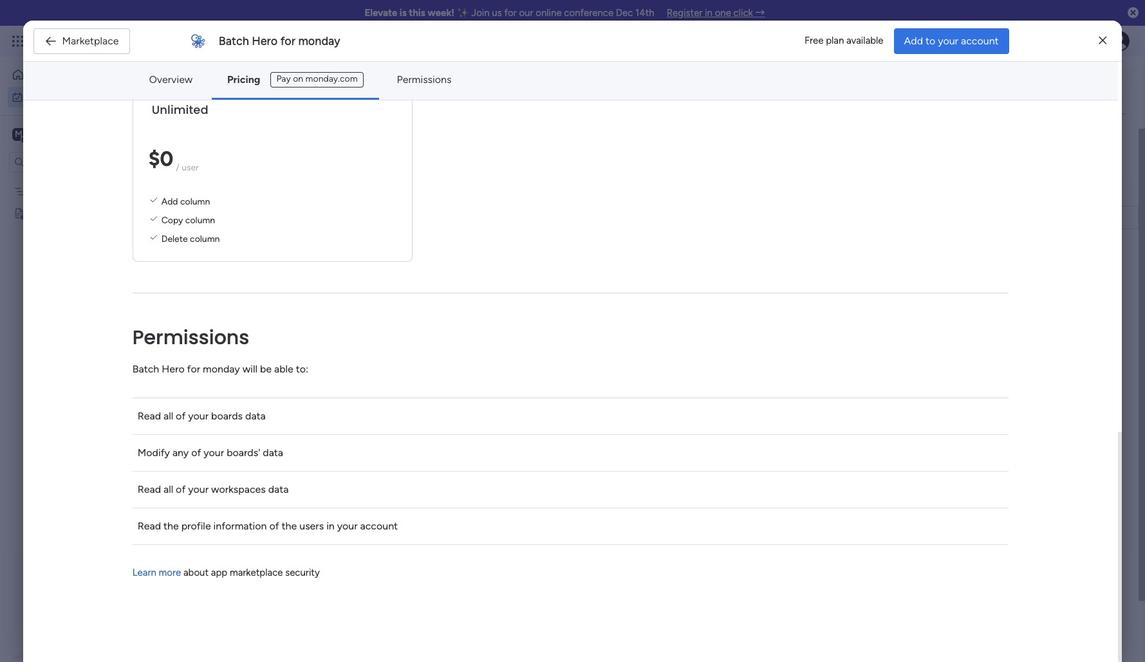 Task type: locate. For each thing, give the bounding box(es) containing it.
main workspace
[[30, 128, 106, 140]]

user
[[182, 162, 199, 173]]

0 vertical spatial batch
[[219, 34, 249, 48]]

column for copy column
[[185, 215, 215, 226]]

items right today
[[273, 260, 296, 271]]

in right "users"
[[327, 520, 335, 533]]

read
[[138, 410, 161, 423], [138, 484, 161, 496], [138, 520, 161, 533]]

2 vertical spatial for
[[187, 363, 200, 376]]

column up copy column
[[180, 196, 210, 207]]

pay
[[277, 73, 291, 84]]

0 vertical spatial 0
[[265, 260, 271, 271]]

of
[[176, 410, 186, 423], [191, 447, 201, 459], [176, 484, 186, 496], [270, 520, 279, 533]]

0 horizontal spatial add
[[162, 196, 178, 207]]

items down able
[[266, 399, 288, 410]]

1 vertical spatial hero
[[162, 363, 185, 376]]

option
[[0, 180, 164, 182]]

/ right date
[[307, 441, 313, 457]]

1 read from the top
[[138, 410, 161, 423]]

1 horizontal spatial monday
[[203, 363, 240, 376]]

marketplace
[[62, 34, 119, 47]]

account inside "button"
[[962, 34, 999, 47]]

account
[[962, 34, 999, 47], [360, 520, 398, 533]]

1 all from the top
[[164, 410, 173, 423]]

plans
[[243, 35, 264, 46]]

your inside "button"
[[939, 34, 959, 47]]

data up read the profile information of the users in your account
[[268, 484, 289, 496]]

add
[[905, 34, 924, 47], [162, 196, 178, 207]]

2 the from the left
[[282, 520, 297, 533]]

the left "users"
[[282, 520, 297, 533]]

my down home on the top of page
[[28, 91, 41, 102]]

invite members image
[[977, 35, 989, 48]]

batch for batch hero for monday
[[219, 34, 249, 48]]

0 vertical spatial account
[[962, 34, 999, 47]]

0 vertical spatial add
[[905, 34, 924, 47]]

0 horizontal spatial in
[[327, 520, 335, 533]]

0 horizontal spatial for
[[187, 363, 200, 376]]

read up modify
[[138, 410, 161, 423]]

task 1
[[209, 213, 233, 224]]

workspace image
[[12, 127, 25, 141]]

for right plans
[[281, 34, 296, 48]]

of for workspaces
[[176, 484, 186, 496]]

inbox image
[[948, 35, 961, 48]]

0 vertical spatial for
[[505, 7, 517, 19]]

0 horizontal spatial work
[[43, 91, 63, 102]]

add column
[[162, 196, 210, 207]]

hero
[[252, 34, 278, 48], [162, 363, 185, 376]]

hero up read all of your boards data
[[162, 363, 185, 376]]

one
[[715, 7, 732, 19]]

0 vertical spatial read
[[138, 410, 161, 423]]

read for read all of your workspaces data
[[138, 484, 161, 496]]

1 the from the left
[[164, 520, 179, 533]]

2 read from the top
[[138, 484, 161, 496]]

your
[[939, 34, 959, 47], [188, 410, 209, 423], [204, 447, 224, 459], [188, 484, 209, 496], [337, 520, 358, 533]]

work
[[228, 75, 280, 104]]

column up delete column
[[185, 215, 215, 226]]

batch hero for monday will be able to:
[[133, 363, 309, 376]]

0 vertical spatial all
[[164, 410, 173, 423]]

the left profile
[[164, 520, 179, 533]]

0 horizontal spatial my
[[28, 91, 41, 102]]

2 horizontal spatial monday
[[299, 34, 341, 48]]

1 vertical spatial 0
[[258, 399, 264, 410]]

data right boards
[[245, 410, 266, 423]]

monday left "will"
[[203, 363, 240, 376]]

for left next
[[187, 363, 200, 376]]

work
[[104, 33, 127, 48], [43, 91, 63, 102]]

/ right "be"
[[279, 348, 285, 365]]

/ right 'later'
[[249, 395, 255, 411]]

all up the any
[[164, 410, 173, 423]]

1 horizontal spatial batch
[[219, 34, 249, 48]]

1 vertical spatial items
[[266, 399, 288, 410]]

0 vertical spatial work
[[104, 33, 127, 48]]

1 horizontal spatial permissions
[[397, 73, 452, 86]]

add up copy
[[162, 196, 178, 207]]

of for boards
[[176, 410, 186, 423]]

/ for today /
[[256, 256, 262, 272]]

0 inside 'later / 0 items'
[[258, 399, 264, 410]]

1 horizontal spatial work
[[104, 33, 127, 48]]

work down home on the top of page
[[43, 91, 63, 102]]

1 vertical spatial account
[[360, 520, 398, 533]]

column for delete column
[[190, 234, 220, 245]]

2 all from the top
[[164, 484, 173, 496]]

$0
[[149, 147, 173, 171]]

register in one click →
[[667, 7, 766, 19]]

/ left "user"
[[176, 162, 180, 173]]

click
[[734, 7, 754, 19]]

your right "users"
[[337, 520, 358, 533]]

for
[[505, 7, 517, 19], [281, 34, 296, 48], [187, 363, 200, 376]]

0 horizontal spatial hero
[[162, 363, 185, 376]]

0 horizontal spatial account
[[360, 520, 398, 533]]

on
[[293, 73, 303, 84]]

of right the any
[[191, 447, 201, 459]]

1 horizontal spatial in
[[705, 7, 713, 19]]

all for read all of your workspaces data
[[164, 484, 173, 496]]

for right 'us'
[[505, 7, 517, 19]]

/ for $0
[[176, 162, 180, 173]]

work inside button
[[43, 91, 63, 102]]

column
[[180, 196, 210, 207], [185, 215, 215, 226], [190, 234, 220, 245]]

1 vertical spatial read
[[138, 484, 161, 496]]

will
[[243, 363, 258, 376]]

1 horizontal spatial 0
[[265, 260, 271, 271]]

hero right see
[[252, 34, 278, 48]]

1 horizontal spatial add
[[905, 34, 924, 47]]

column down task at the top
[[190, 234, 220, 245]]

0 vertical spatial data
[[245, 410, 266, 423]]

batch
[[219, 34, 249, 48], [133, 363, 159, 376]]

1 horizontal spatial my
[[193, 75, 223, 104]]

1 vertical spatial for
[[281, 34, 296, 48]]

marketplace
[[230, 567, 283, 579]]

2 vertical spatial column
[[190, 234, 220, 245]]

1 vertical spatial column
[[185, 215, 215, 226]]

1 vertical spatial batch
[[133, 363, 159, 376]]

in
[[705, 7, 713, 19], [327, 520, 335, 533]]

monday
[[57, 33, 101, 48], [299, 34, 341, 48], [203, 363, 240, 376]]

select product image
[[12, 35, 24, 48]]

0 vertical spatial items
[[273, 260, 296, 271]]

1 vertical spatial work
[[43, 91, 63, 102]]

/ right today
[[256, 256, 262, 272]]

0 inside today / 0 items
[[265, 260, 271, 271]]

1 vertical spatial all
[[164, 484, 173, 496]]

2 vertical spatial data
[[268, 484, 289, 496]]

your for modify any of your boards' data
[[204, 447, 224, 459]]

delete
[[162, 234, 188, 245]]

add inside "button"
[[905, 34, 924, 47]]

your up profile
[[188, 484, 209, 496]]

all
[[164, 410, 173, 423], [164, 484, 173, 496]]

work for my
[[43, 91, 63, 102]]

3 read from the top
[[138, 520, 161, 533]]

boards
[[211, 410, 243, 423]]

able
[[274, 363, 294, 376]]

0 horizontal spatial the
[[164, 520, 179, 533]]

your left boards
[[188, 410, 209, 423]]

1 horizontal spatial hero
[[252, 34, 278, 48]]

data right boards'
[[263, 447, 283, 459]]

your right to
[[939, 34, 959, 47]]

monday up pay on monday.com
[[299, 34, 341, 48]]

pricing
[[227, 73, 260, 86]]

workspace selection element
[[12, 127, 108, 143]]

1 horizontal spatial the
[[282, 520, 297, 533]]

/
[[176, 162, 180, 173], [256, 256, 262, 272], [279, 348, 285, 365], [249, 395, 255, 411], [307, 441, 313, 457]]

0 vertical spatial column
[[180, 196, 210, 207]]

of up the any
[[176, 410, 186, 423]]

1 vertical spatial add
[[162, 196, 178, 207]]

0 horizontal spatial batch
[[133, 363, 159, 376]]

1 horizontal spatial account
[[962, 34, 999, 47]]

data for modify any of your boards' data
[[263, 447, 283, 459]]

data for read all of your workspaces data
[[268, 484, 289, 496]]

1 vertical spatial data
[[263, 447, 283, 459]]

0 right 'later'
[[258, 399, 264, 410]]

batch for batch hero for monday will be able to:
[[133, 363, 159, 376]]

management
[[130, 33, 200, 48]]

/ inside $0 / user
[[176, 162, 180, 173]]

modify
[[138, 447, 170, 459]]

0 for today /
[[265, 260, 271, 271]]

kendall parks image
[[1110, 31, 1130, 52]]

0 horizontal spatial 0
[[258, 399, 264, 410]]

monday up home button
[[57, 33, 101, 48]]

0 right today
[[265, 260, 271, 271]]

your for read all of your boards data
[[188, 410, 209, 423]]

items for today /
[[273, 260, 296, 271]]

of down the any
[[176, 484, 186, 496]]

read down modify
[[138, 484, 161, 496]]

work left management
[[104, 33, 127, 48]]

see plans button
[[208, 32, 270, 51]]

items inside today / 0 items
[[273, 260, 296, 271]]

add left to
[[905, 34, 924, 47]]

join
[[472, 7, 490, 19]]

0 vertical spatial permissions
[[397, 73, 452, 86]]

my
[[193, 75, 223, 104], [28, 91, 41, 102]]

2 vertical spatial read
[[138, 520, 161, 533]]

learn
[[133, 567, 156, 579]]

permissions button
[[387, 67, 462, 93]]

us
[[492, 7, 502, 19]]

my inside button
[[28, 91, 41, 102]]

online
[[536, 7, 562, 19]]

0 vertical spatial hero
[[252, 34, 278, 48]]

notes
[[30, 208, 55, 219]]

next week /
[[217, 348, 288, 365]]

monday for batch hero for monday will be able to:
[[203, 363, 240, 376]]

0
[[265, 260, 271, 271], [258, 399, 264, 410]]

to
[[926, 34, 936, 47]]

register in one click → link
[[667, 7, 766, 19]]

/ for later /
[[249, 395, 255, 411]]

0 horizontal spatial permissions
[[133, 324, 249, 352]]

all down the any
[[164, 484, 173, 496]]

your left boards'
[[204, 447, 224, 459]]

any
[[173, 447, 189, 459]]

0 horizontal spatial monday
[[57, 33, 101, 48]]

monday for batch hero for monday
[[299, 34, 341, 48]]

read left profile
[[138, 520, 161, 533]]

permissions
[[397, 73, 452, 86], [133, 324, 249, 352]]

items inside 'later / 0 items'
[[266, 399, 288, 410]]

1 horizontal spatial for
[[281, 34, 296, 48]]

in left one
[[705, 7, 713, 19]]

my left pricing
[[193, 75, 223, 104]]



Task type: describe. For each thing, give the bounding box(es) containing it.
learn more link
[[133, 567, 181, 579]]

Filter dashboard by text search field
[[190, 129, 311, 149]]

free plan available
[[805, 35, 884, 47]]

lottie animation element
[[0, 533, 164, 663]]

1 vertical spatial permissions
[[133, 324, 249, 352]]

private board image
[[14, 207, 26, 219]]

your for read all of your workspaces data
[[188, 484, 209, 496]]

monday.com
[[306, 73, 358, 84]]

unlimited
[[152, 102, 209, 118]]

data for read all of your boards data
[[245, 410, 266, 423]]

read all of your workspaces data
[[138, 484, 289, 496]]

delete column
[[162, 234, 220, 245]]

date
[[277, 441, 304, 457]]

task
[[209, 213, 227, 224]]

modify any of your boards' data
[[138, 447, 283, 459]]

add to your account button
[[894, 28, 1010, 54]]

workspaces
[[211, 484, 266, 496]]

notifications image
[[920, 35, 933, 48]]

of for boards'
[[191, 447, 201, 459]]

dec
[[616, 7, 633, 19]]

a
[[266, 441, 274, 457]]

available
[[847, 35, 884, 47]]

add for add to your account
[[905, 34, 924, 47]]

home
[[30, 69, 54, 80]]

elevate is this week! ✨ join us for our online conference dec 14th
[[365, 7, 655, 19]]

of right information
[[270, 520, 279, 533]]

read all of your boards data
[[138, 410, 266, 423]]

home button
[[8, 64, 138, 85]]

free
[[805, 35, 824, 47]]

week!
[[428, 7, 455, 19]]

plan
[[827, 35, 845, 47]]

monday work management
[[57, 33, 200, 48]]

read for read the profile information of the users in your account
[[138, 520, 161, 533]]

1 image
[[958, 26, 969, 41]]

week
[[246, 348, 276, 365]]

register
[[667, 7, 703, 19]]

read for read all of your boards data
[[138, 410, 161, 423]]

overview
[[149, 73, 193, 86]]

lottie animation image
[[0, 533, 164, 663]]

work for monday
[[104, 33, 127, 48]]

0 vertical spatial in
[[705, 7, 713, 19]]

later
[[217, 395, 246, 411]]

is
[[400, 7, 407, 19]]

1 vertical spatial in
[[327, 520, 335, 533]]

boards'
[[227, 447, 260, 459]]

today / 0 items
[[217, 256, 296, 272]]

0 for later /
[[258, 399, 264, 410]]

for for batch hero for monday will be able to:
[[187, 363, 200, 376]]

column for add column
[[180, 196, 210, 207]]

Search in workspace field
[[27, 155, 108, 169]]

profile
[[181, 520, 211, 533]]

today
[[217, 256, 253, 272]]

items for later /
[[266, 399, 288, 410]]

1
[[229, 213, 233, 224]]

all for read all of your boards data
[[164, 410, 173, 423]]

✨
[[457, 7, 469, 19]]

information
[[214, 520, 267, 533]]

be
[[260, 363, 272, 376]]

more
[[159, 567, 181, 579]]

marketplace button
[[33, 28, 130, 54]]

users
[[300, 520, 324, 533]]

my for my work
[[193, 75, 223, 104]]

my work button
[[8, 87, 138, 107]]

without
[[217, 441, 263, 457]]

notes list box
[[0, 178, 164, 398]]

see
[[225, 35, 241, 46]]

app
[[211, 567, 228, 579]]

later / 0 items
[[217, 395, 288, 411]]

see plans
[[225, 35, 264, 46]]

workspace
[[55, 128, 106, 140]]

my work
[[193, 75, 280, 104]]

my work
[[28, 91, 63, 102]]

add for add column
[[162, 196, 178, 207]]

our
[[519, 7, 534, 19]]

main
[[30, 128, 52, 140]]

14th
[[636, 7, 655, 19]]

hero for batch hero for monday will be able to:
[[162, 363, 185, 376]]

copy
[[162, 215, 183, 226]]

hero for batch hero for monday
[[252, 34, 278, 48]]

copy column
[[162, 215, 215, 226]]

without a date /
[[217, 441, 316, 457]]

read the profile information of the users in your account
[[138, 520, 398, 533]]

dapulse x slim image
[[1100, 33, 1108, 49]]

pay on monday.com
[[277, 73, 358, 84]]

apps image
[[1005, 35, 1018, 48]]

to:
[[296, 363, 309, 376]]

→
[[756, 7, 766, 19]]

my for my work
[[28, 91, 41, 102]]

elevate
[[365, 7, 398, 19]]

security
[[285, 567, 320, 579]]

add to your account
[[905, 34, 999, 47]]

m
[[15, 129, 23, 139]]

batch hero for monday
[[219, 34, 341, 48]]

learn more about app marketplace security
[[133, 567, 320, 579]]

$0 / user
[[149, 147, 199, 173]]

this
[[409, 7, 426, 19]]

2 horizontal spatial for
[[505, 7, 517, 19]]

next
[[217, 348, 243, 365]]

about
[[184, 567, 209, 579]]

permissions inside "button"
[[397, 73, 452, 86]]

application logo image
[[188, 31, 209, 51]]

for for batch hero for monday
[[281, 34, 296, 48]]

overview button
[[138, 67, 204, 93]]

conference
[[564, 7, 614, 19]]



Task type: vqa. For each thing, say whether or not it's contained in the screenshot.
Read All Of Your Boards Data
yes



